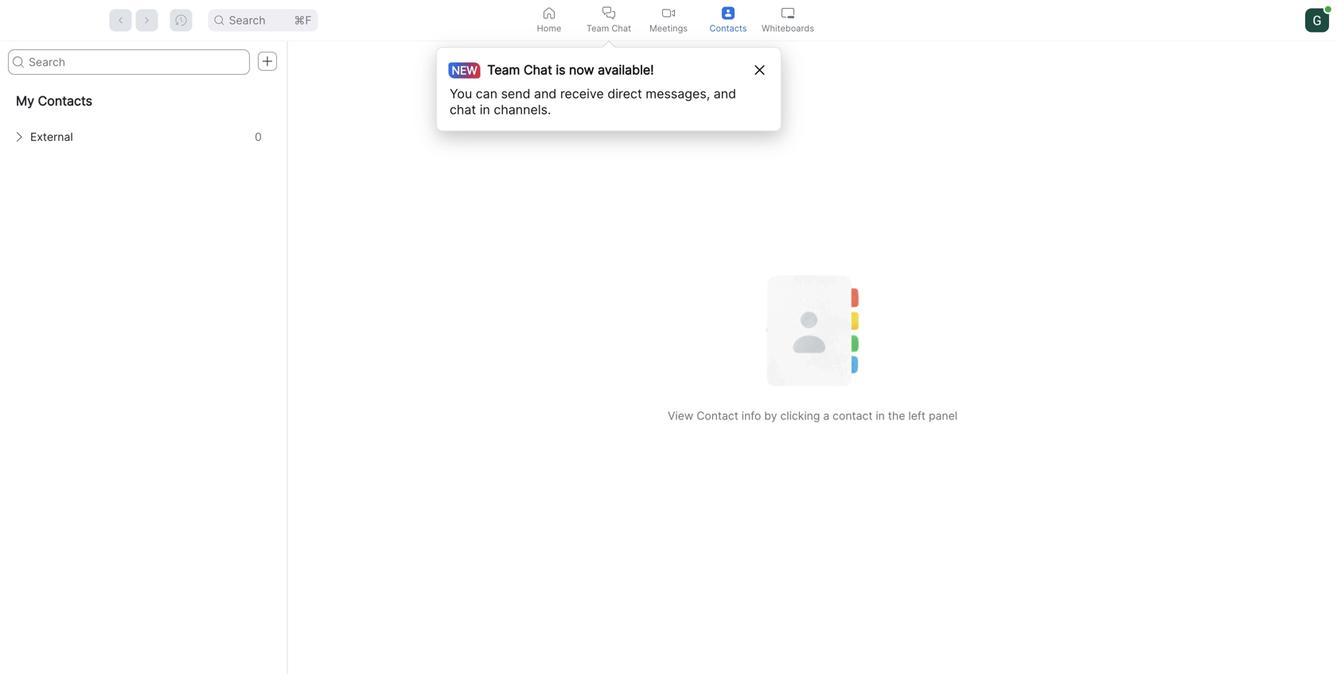 Task type: vqa. For each thing, say whether or not it's contained in the screenshot.
Close icon
yes



Task type: locate. For each thing, give the bounding box(es) containing it.
plus small image
[[262, 56, 273, 67], [262, 56, 273, 67]]

1 horizontal spatial in
[[876, 409, 885, 423]]

team inside tooltip
[[487, 62, 520, 78]]

in left the
[[876, 409, 885, 423]]

chat
[[612, 23, 631, 33], [524, 62, 552, 78]]

chat for team chat
[[612, 23, 631, 33]]

1 vertical spatial chat
[[524, 62, 552, 78]]

chat up available!
[[612, 23, 631, 33]]

team chat is now available!
[[487, 62, 654, 78]]

panel
[[929, 409, 958, 423]]

team chat button
[[579, 0, 639, 41]]

by
[[765, 409, 777, 423]]

in down can on the left of the page
[[480, 102, 490, 117]]

info
[[742, 409, 761, 423]]

0
[[255, 130, 262, 144]]

left
[[909, 409, 926, 423]]

you can send and receive direct messages, and chat in channels. element
[[450, 86, 752, 118]]

contacts inside heading
[[38, 93, 92, 109]]

0 horizontal spatial contacts
[[38, 93, 92, 109]]

tab list containing home
[[519, 0, 818, 41]]

chevron right image
[[14, 132, 24, 142], [14, 132, 24, 142]]

home
[[537, 23, 562, 33]]

tooltip
[[436, 41, 782, 131]]

team inside "button"
[[587, 23, 609, 33]]

1 horizontal spatial contacts
[[710, 23, 747, 33]]

1 horizontal spatial and
[[714, 86, 736, 102]]

chat for team chat is now available!
[[524, 62, 552, 78]]

home button
[[519, 0, 579, 41]]

my
[[16, 93, 34, 109]]

tab list
[[519, 0, 818, 41]]

you
[[450, 86, 472, 102]]

my contacts grouping, external, 0 items enclose, level 2, 1 of 1, not selected tree item
[[6, 121, 279, 153]]

contact
[[697, 409, 739, 423]]

chat left is
[[524, 62, 552, 78]]

1 vertical spatial contacts
[[38, 93, 92, 109]]

chat inside "button"
[[612, 23, 631, 33]]

1 vertical spatial team
[[487, 62, 520, 78]]

1 horizontal spatial team
[[587, 23, 609, 33]]

Search text field
[[8, 49, 250, 75]]

now
[[569, 62, 594, 78]]

whiteboard small image
[[782, 7, 795, 20], [782, 7, 795, 20]]

contacts
[[710, 23, 747, 33], [38, 93, 92, 109]]

contacts inside "button"
[[710, 23, 747, 33]]

profile contact image
[[722, 7, 735, 20]]

view
[[668, 409, 694, 423]]

and right the messages,
[[714, 86, 736, 102]]

in
[[480, 102, 490, 117], [876, 409, 885, 423]]

magnifier image
[[13, 57, 24, 68]]

0 horizontal spatial team
[[487, 62, 520, 78]]

magnifier image
[[215, 16, 224, 25], [215, 16, 224, 25], [13, 57, 24, 68]]

⌘f
[[294, 14, 312, 27]]

1 vertical spatial in
[[876, 409, 885, 423]]

0 horizontal spatial chat
[[524, 62, 552, 78]]

contact
[[833, 409, 873, 423]]

and
[[534, 86, 557, 102], [714, 86, 736, 102]]

contacts down profile contact icon on the top of the page
[[710, 23, 747, 33]]

whiteboards
[[762, 23, 814, 33]]

whiteboards button
[[758, 0, 818, 41]]

channels.
[[494, 102, 551, 117]]

video on image
[[662, 7, 675, 20]]

0 vertical spatial team
[[587, 23, 609, 33]]

my contacts heading
[[0, 81, 286, 121]]

can
[[476, 86, 498, 102]]

is
[[556, 62, 566, 78]]

team up send
[[487, 62, 520, 78]]

view contact info by clicking a contact in the left panel
[[668, 409, 958, 423]]

contacts tab panel
[[0, 41, 1338, 674]]

chat
[[450, 102, 476, 117]]

team chat image
[[603, 7, 615, 20], [603, 7, 615, 20]]

0 vertical spatial chat
[[612, 23, 631, 33]]

1 horizontal spatial chat
[[612, 23, 631, 33]]

and down team chat is now available! element
[[534, 86, 557, 102]]

0 vertical spatial contacts
[[710, 23, 747, 33]]

in inside you can send and receive direct messages, and chat in channels.
[[480, 102, 490, 117]]

0 vertical spatial in
[[480, 102, 490, 117]]

chat inside tooltip
[[524, 62, 552, 78]]

0 horizontal spatial in
[[480, 102, 490, 117]]

home small image
[[543, 7, 556, 20]]

team for team chat
[[587, 23, 609, 33]]

search
[[229, 14, 266, 27]]

0 horizontal spatial and
[[534, 86, 557, 102]]

team
[[587, 23, 609, 33], [487, 62, 520, 78]]

team up now
[[587, 23, 609, 33]]

contacts up external
[[38, 93, 92, 109]]

clicking
[[781, 409, 820, 423]]

video on image
[[662, 7, 675, 20]]



Task type: describe. For each thing, give the bounding box(es) containing it.
close image
[[755, 65, 765, 75]]

2 and from the left
[[714, 86, 736, 102]]

my contacts
[[16, 93, 92, 109]]

team for team chat is now available!
[[487, 62, 520, 78]]

the
[[888, 409, 906, 423]]

meetings
[[650, 23, 688, 33]]

online image
[[1325, 6, 1332, 12]]

profile contact image
[[722, 7, 735, 20]]

send
[[501, 86, 531, 102]]

team chat is now available! element
[[455, 61, 654, 80]]

you can send and receive direct messages, and chat in channels.
[[450, 86, 736, 117]]

close image
[[755, 65, 765, 75]]

team chat
[[587, 23, 631, 33]]

contacts button
[[699, 0, 758, 41]]

tooltip containing team chat is now available!
[[436, 41, 782, 131]]

my contacts tree
[[0, 81, 286, 153]]

available!
[[598, 62, 654, 78]]

home small image
[[543, 7, 556, 20]]

direct
[[608, 86, 642, 102]]

meetings button
[[639, 0, 699, 41]]

a
[[823, 409, 830, 423]]

receive
[[560, 86, 604, 102]]

avatar image
[[1306, 8, 1330, 32]]

online image
[[1325, 6, 1332, 12]]

1 and from the left
[[534, 86, 557, 102]]

in inside contacts tab panel
[[876, 409, 885, 423]]

external
[[30, 130, 73, 144]]

messages,
[[646, 86, 710, 102]]



